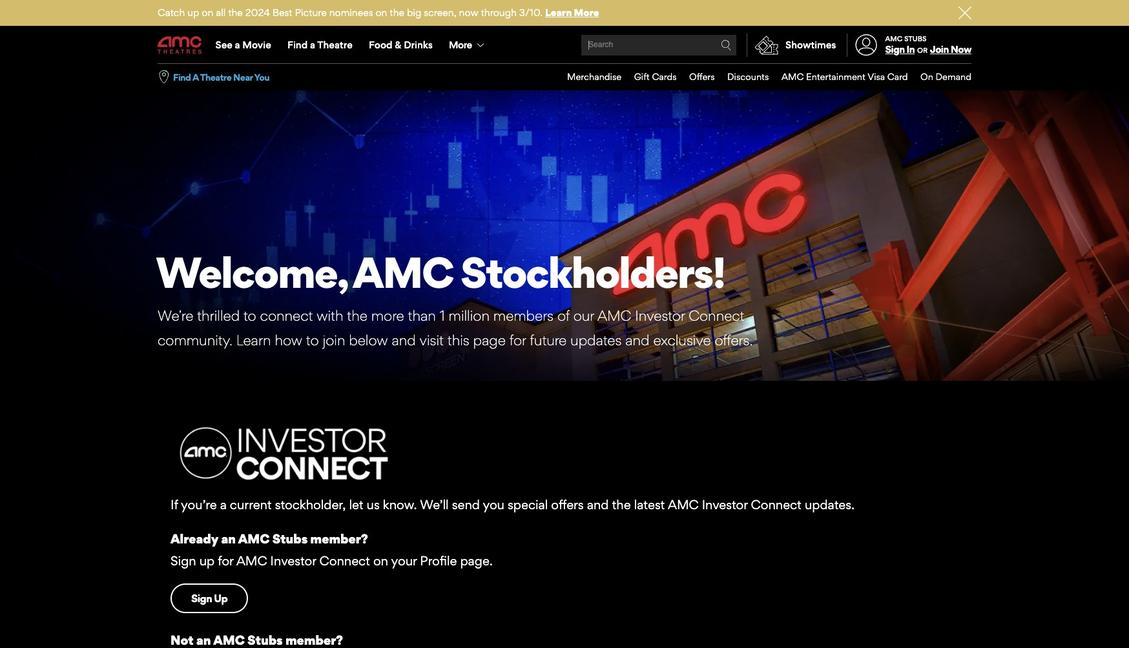 Task type: describe. For each thing, give the bounding box(es) containing it.
cookie consent banner dialog
[[0, 614, 1130, 649]]

welcome,
[[156, 247, 346, 298]]

1 vertical spatial investor
[[702, 498, 748, 513]]

food
[[369, 39, 393, 51]]

amc inside amc entertainment visa card link
[[782, 71, 804, 82]]

submit search icon image
[[721, 40, 732, 50]]

page.
[[460, 554, 493, 569]]

we're thrilled to connect with the more than 1 million members of our amc investor connect community. learn how to join below and visit this page for future updates and exclusive offers.
[[158, 307, 753, 349]]

amc right the an
[[238, 532, 270, 547]]

how
[[275, 332, 302, 349]]

stockholder,
[[275, 498, 346, 513]]

1 vertical spatial stubs
[[273, 532, 308, 547]]

the inside we're thrilled to connect with the more than 1 million members of our amc investor connect community. learn how to join below and visit this page for future updates and exclusive offers.
[[347, 307, 368, 324]]

thrilled
[[197, 307, 240, 324]]

1 vertical spatial amc investor connect image
[[171, 415, 397, 495]]

members
[[494, 307, 554, 324]]

cards
[[652, 71, 677, 82]]

1 vertical spatial for
[[218, 554, 234, 569]]

screen,
[[424, 6, 457, 19]]

drinks
[[404, 39, 433, 51]]

us
[[367, 498, 380, 513]]

offers
[[690, 71, 715, 82]]

you're
[[181, 498, 217, 513]]

sign in or join amc stubs element
[[847, 27, 972, 63]]

special
[[508, 498, 548, 513]]

offers.
[[715, 332, 753, 349]]

on demand
[[921, 71, 972, 82]]

gift cards link
[[622, 64, 677, 90]]

on demand link
[[908, 64, 972, 90]]

merchandise
[[567, 71, 622, 82]]

future
[[530, 332, 567, 349]]

sign inside amc stubs sign in or join now
[[886, 43, 905, 56]]

sign up
[[191, 593, 228, 606]]

see a movie
[[216, 39, 271, 51]]

picture
[[295, 6, 327, 19]]

1 vertical spatial connect
[[751, 498, 802, 513]]

member?
[[311, 532, 368, 547]]

find for find a theatre near you
[[173, 72, 191, 82]]

we'll
[[420, 498, 449, 513]]

movie
[[243, 39, 271, 51]]

best
[[273, 6, 293, 19]]

1
[[440, 307, 445, 324]]

menu containing merchandise
[[555, 64, 972, 90]]

amc right latest
[[668, 498, 699, 513]]

send
[[452, 498, 480, 513]]

our
[[574, 307, 594, 324]]

0 horizontal spatial and
[[392, 332, 416, 349]]

below
[[349, 332, 388, 349]]

the right all
[[228, 6, 243, 19]]

if you're a current stockholder, let us know. we'll send you special offers and the latest amc investor connect updates.​
[[171, 498, 855, 513]]

card
[[888, 71, 908, 82]]

2024
[[245, 6, 270, 19]]

find a theatre near you
[[173, 72, 270, 82]]

0 horizontal spatial a
[[220, 498, 227, 513]]

a for movie
[[235, 39, 240, 51]]

than
[[408, 307, 436, 324]]

2 vertical spatial connect
[[320, 554, 370, 569]]

with
[[317, 307, 343, 324]]

near
[[233, 72, 253, 82]]

profile
[[420, 554, 457, 569]]

see
[[216, 39, 233, 51]]

all
[[216, 6, 226, 19]]

updates.​
[[805, 498, 855, 513]]

more button
[[441, 27, 495, 63]]

you
[[483, 498, 505, 513]]

sign for sign up for amc investor connect on your profile page.
[[171, 554, 196, 569]]

a
[[193, 72, 199, 82]]

exclusive
[[654, 332, 711, 349]]

amc up more
[[353, 247, 453, 298]]

sign up link
[[171, 584, 248, 614]]

amc stubs sign in or join now
[[886, 34, 972, 56]]

1 horizontal spatial to
[[306, 332, 319, 349]]

big
[[407, 6, 422, 19]]

join
[[323, 332, 345, 349]]

stockholders!
[[461, 247, 725, 298]]

community.
[[158, 332, 233, 349]]

3/10.
[[520, 6, 543, 19]]

learn more link
[[545, 6, 599, 19]]

showtimes link
[[747, 34, 837, 57]]

0 vertical spatial learn
[[545, 6, 572, 19]]

on left all
[[202, 6, 213, 19]]

or
[[918, 46, 928, 55]]

investor inside we're thrilled to connect with the more than 1 million members of our amc investor connect community. learn how to join below and visit this page for future updates and exclusive offers.
[[635, 307, 685, 324]]

0 vertical spatial amc investor connect image
[[0, 90, 1130, 381]]

catch
[[158, 6, 185, 19]]

1 horizontal spatial and
[[587, 498, 609, 513]]

page
[[473, 332, 506, 349]]

&
[[395, 39, 402, 51]]

2 vertical spatial investor
[[271, 554, 316, 569]]

now
[[951, 43, 972, 56]]

latest
[[634, 498, 665, 513]]

catch up on all the 2024 best picture nominees on the big screen, now through 3/10. learn more
[[158, 6, 599, 19]]

on right nominees
[[376, 6, 387, 19]]

this
[[448, 332, 470, 349]]

merchandise link
[[555, 64, 622, 90]]

theatre for a
[[200, 72, 232, 82]]

amc inside amc stubs sign in or join now
[[886, 34, 903, 43]]

current
[[230, 498, 272, 513]]

food & drinks link
[[361, 27, 441, 63]]

now
[[459, 6, 479, 19]]

offers link
[[677, 64, 715, 90]]



Task type: vqa. For each thing, say whether or not it's contained in the screenshot.
mercado
no



Task type: locate. For each thing, give the bounding box(es) containing it.
more
[[574, 6, 599, 19], [449, 39, 472, 51]]

0 vertical spatial investor
[[635, 307, 685, 324]]

learn right 3/10.
[[545, 6, 572, 19]]

up for catch
[[188, 6, 199, 19]]

sign in button
[[886, 43, 915, 56]]

discounts link
[[715, 64, 769, 90]]

user profile image
[[849, 35, 885, 56]]

menu
[[158, 27, 972, 63], [555, 64, 972, 90]]

0 horizontal spatial learn
[[236, 332, 271, 349]]

theatre down nominees
[[317, 39, 353, 51]]

join now button
[[931, 43, 972, 56]]

the up below
[[347, 307, 368, 324]]

0 vertical spatial sign
[[886, 43, 905, 56]]

know.
[[383, 498, 417, 513]]

amc entertainment visa card
[[782, 71, 908, 82]]

for down the an
[[218, 554, 234, 569]]

1 vertical spatial more
[[449, 39, 472, 51]]

0 horizontal spatial more
[[449, 39, 472, 51]]

find a theatre link
[[279, 27, 361, 63]]

and left the visit
[[392, 332, 416, 349]]

amc inside we're thrilled to connect with the more than 1 million members of our amc investor connect community. learn how to join below and visit this page for future updates and exclusive offers.
[[598, 307, 632, 324]]

find
[[288, 39, 308, 51], [173, 72, 191, 82]]

connect down member?
[[320, 554, 370, 569]]

0 horizontal spatial for
[[218, 554, 234, 569]]

theatre for a
[[317, 39, 353, 51]]

million
[[449, 307, 490, 324]]

1 vertical spatial sign
[[171, 554, 196, 569]]

amc logo image
[[158, 36, 203, 54], [158, 36, 203, 54]]

updates
[[571, 332, 622, 349]]

gift
[[634, 71, 650, 82]]

a for theatre
[[310, 39, 315, 51]]

0 vertical spatial to
[[244, 307, 256, 324]]

learn left how
[[236, 332, 271, 349]]

1 horizontal spatial a
[[235, 39, 240, 51]]

1 horizontal spatial for
[[510, 332, 526, 349]]

connect
[[260, 307, 313, 324]]

find a theatre near you button
[[173, 71, 270, 83]]

your
[[391, 554, 417, 569]]

connect left updates.​
[[751, 498, 802, 513]]

0 vertical spatial connect
[[689, 307, 745, 324]]

menu down the "showtimes" image
[[555, 64, 972, 90]]

showtimes image
[[748, 34, 786, 57]]

you
[[254, 72, 270, 82]]

food & drinks
[[369, 39, 433, 51]]

already
[[171, 532, 219, 547]]

1 vertical spatial to
[[306, 332, 319, 349]]

0 vertical spatial menu
[[158, 27, 972, 63]]

menu containing more
[[158, 27, 972, 63]]

visit
[[420, 332, 444, 349]]

amc
[[886, 34, 903, 43], [782, 71, 804, 82], [353, 247, 453, 298], [598, 307, 632, 324], [668, 498, 699, 513], [238, 532, 270, 547], [236, 554, 267, 569]]

sign
[[886, 43, 905, 56], [171, 554, 196, 569], [191, 593, 212, 606]]

sign for sign up
[[191, 593, 212, 606]]

up for sign
[[199, 554, 215, 569]]

2 horizontal spatial investor
[[702, 498, 748, 513]]

and right offers
[[587, 498, 609, 513]]

on
[[202, 6, 213, 19], [376, 6, 387, 19], [373, 554, 388, 569]]

0 horizontal spatial to
[[244, 307, 256, 324]]

and
[[392, 332, 416, 349], [626, 332, 650, 349], [587, 498, 609, 513]]

0 horizontal spatial stubs
[[273, 532, 308, 547]]

1 horizontal spatial investor
[[635, 307, 685, 324]]

more
[[371, 307, 404, 324]]

a inside 'link'
[[235, 39, 240, 51]]

an
[[221, 532, 236, 547]]

stubs inside amc stubs sign in or join now
[[905, 34, 927, 43]]

0 vertical spatial stubs
[[905, 34, 927, 43]]

of
[[558, 307, 570, 324]]

learn
[[545, 6, 572, 19], [236, 332, 271, 349]]

in
[[907, 43, 915, 56]]

stubs down stockholder,
[[273, 532, 308, 547]]

a down picture
[[310, 39, 315, 51]]

stubs up in
[[905, 34, 927, 43]]

amc down already an amc stubs member?
[[236, 554, 267, 569]]

to right thrilled
[[244, 307, 256, 324]]

through
[[481, 6, 517, 19]]

join
[[931, 43, 949, 56]]

sign left in
[[886, 43, 905, 56]]

1 vertical spatial theatre
[[200, 72, 232, 82]]

on left your
[[373, 554, 388, 569]]

amc investor connect image
[[0, 90, 1130, 381], [171, 415, 397, 495]]

0 vertical spatial more
[[574, 6, 599, 19]]

a right see at the top of the page
[[235, 39, 240, 51]]

and right updates
[[626, 332, 650, 349]]

theatre inside find a theatre near you button
[[200, 72, 232, 82]]

the
[[228, 6, 243, 19], [390, 6, 405, 19], [347, 307, 368, 324], [612, 498, 631, 513]]

sign left the up
[[191, 593, 212, 606]]

sign up for amc investor connect on your profile page.
[[171, 554, 493, 569]]

1 horizontal spatial connect
[[689, 307, 745, 324]]

amc up updates
[[598, 307, 632, 324]]

1 horizontal spatial find
[[288, 39, 308, 51]]

the left latest
[[612, 498, 631, 513]]

we're
[[158, 307, 193, 324]]

2 horizontal spatial and
[[626, 332, 650, 349]]

up
[[188, 6, 199, 19], [199, 554, 215, 569]]

menu down learn more link
[[158, 27, 972, 63]]

2 vertical spatial sign
[[191, 593, 212, 606]]

sign down already
[[171, 554, 196, 569]]

theatre right a
[[200, 72, 232, 82]]

let
[[349, 498, 364, 513]]

0 vertical spatial find
[[288, 39, 308, 51]]

stubs
[[905, 34, 927, 43], [273, 532, 308, 547]]

1 horizontal spatial stubs
[[905, 34, 927, 43]]

for
[[510, 332, 526, 349], [218, 554, 234, 569]]

more inside button
[[449, 39, 472, 51]]

up right catch
[[188, 6, 199, 19]]

find for find a theatre
[[288, 39, 308, 51]]

find down picture
[[288, 39, 308, 51]]

for down members
[[510, 332, 526, 349]]

2 horizontal spatial a
[[310, 39, 315, 51]]

0 vertical spatial up
[[188, 6, 199, 19]]

demand
[[936, 71, 972, 82]]

discounts
[[728, 71, 769, 82]]

the left big
[[390, 6, 405, 19]]

0 horizontal spatial investor
[[271, 554, 316, 569]]

1 vertical spatial up
[[199, 554, 215, 569]]

theatre
[[317, 39, 353, 51], [200, 72, 232, 82]]

0 horizontal spatial find
[[173, 72, 191, 82]]

find inside find a theatre link
[[288, 39, 308, 51]]

find a theatre
[[288, 39, 353, 51]]

to left join
[[306, 332, 319, 349]]

search the AMC website text field
[[587, 40, 721, 50]]

1 horizontal spatial learn
[[545, 6, 572, 19]]

0 vertical spatial theatre
[[317, 39, 353, 51]]

if
[[171, 498, 178, 513]]

0 horizontal spatial connect
[[320, 554, 370, 569]]

0 horizontal spatial theatre
[[200, 72, 232, 82]]

1 horizontal spatial more
[[574, 6, 599, 19]]

amc down showtimes link
[[782, 71, 804, 82]]

connect up offers.
[[689, 307, 745, 324]]

welcome, amc stockholders!
[[156, 247, 725, 298]]

connect
[[689, 307, 745, 324], [751, 498, 802, 513], [320, 554, 370, 569]]

a right you're
[[220, 498, 227, 513]]

more right 3/10.
[[574, 6, 599, 19]]

learn inside we're thrilled to connect with the more than 1 million members of our amc investor connect community. learn how to join below and visit this page for future updates and exclusive offers.
[[236, 332, 271, 349]]

theatre inside find a theatre link
[[317, 39, 353, 51]]

1 vertical spatial learn
[[236, 332, 271, 349]]

a
[[235, 39, 240, 51], [310, 39, 315, 51], [220, 498, 227, 513]]

to
[[244, 307, 256, 324], [306, 332, 319, 349]]

amc entertainment visa card link
[[769, 64, 908, 90]]

up down already
[[199, 554, 215, 569]]

0 vertical spatial for
[[510, 332, 526, 349]]

on
[[921, 71, 934, 82]]

for inside we're thrilled to connect with the more than 1 million members of our amc investor connect community. learn how to join below and visit this page for future updates and exclusive offers.
[[510, 332, 526, 349]]

more down the now
[[449, 39, 472, 51]]

showtimes
[[786, 39, 837, 51]]

find inside find a theatre near you button
[[173, 72, 191, 82]]

entertainment
[[807, 71, 866, 82]]

1 vertical spatial find
[[173, 72, 191, 82]]

nominees
[[329, 6, 373, 19]]

1 vertical spatial menu
[[555, 64, 972, 90]]

see a movie link
[[207, 27, 279, 63]]

visa
[[868, 71, 886, 82]]

connect inside we're thrilled to connect with the more than 1 million members of our amc investor connect community. learn how to join below and visit this page for future updates and exclusive offers.
[[689, 307, 745, 324]]

1 horizontal spatial theatre
[[317, 39, 353, 51]]

2 horizontal spatial connect
[[751, 498, 802, 513]]

find left a
[[173, 72, 191, 82]]

amc up the sign in button
[[886, 34, 903, 43]]

gift cards
[[634, 71, 677, 82]]



